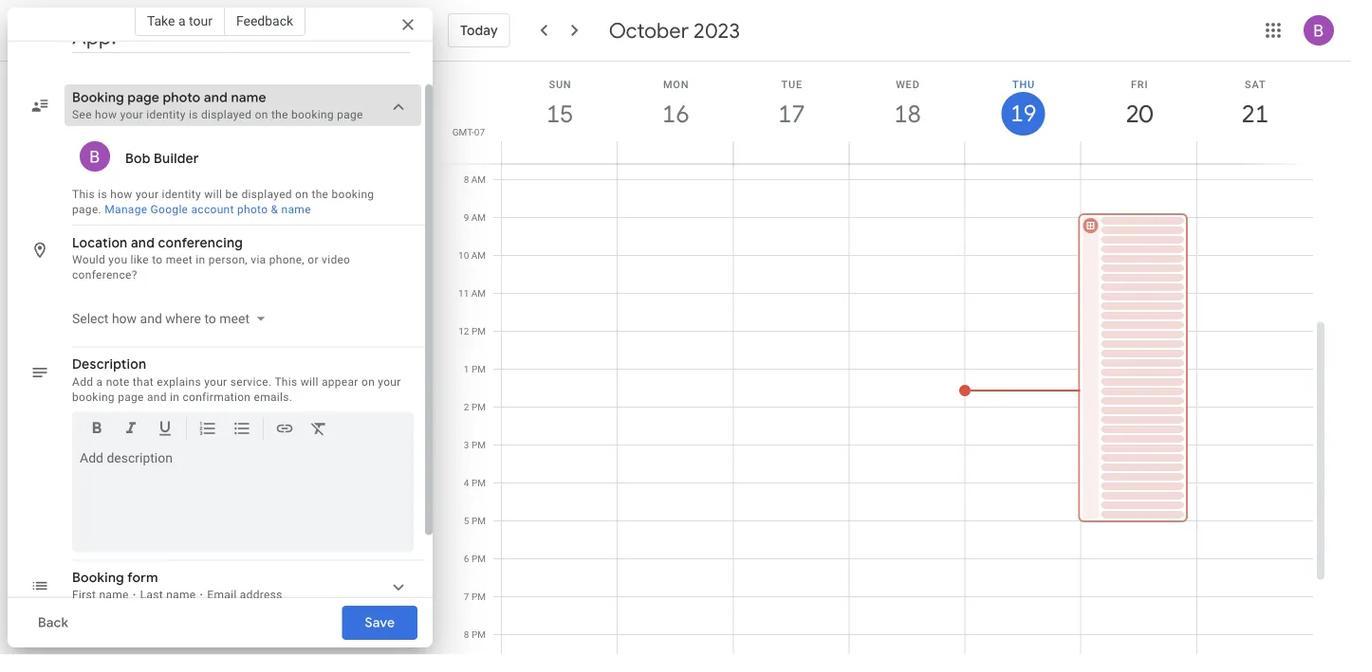 Task type: locate. For each thing, give the bounding box(es) containing it.
will up account
[[204, 188, 222, 202]]

and
[[204, 90, 228, 107], [131, 235, 155, 252], [140, 311, 162, 327], [147, 391, 167, 404]]

8 for 8 pm
[[464, 630, 469, 641]]

this up emails.
[[275, 376, 298, 389]]

booking up first name
[[72, 570, 124, 587]]

meet inside the "location and conferencing would you like to meet in person, via phone, or video conference?"
[[166, 254, 193, 267]]

0 vertical spatial booking
[[291, 109, 334, 122]]

2 booking from the top
[[72, 570, 124, 587]]

is up page.
[[98, 188, 107, 202]]

bulleted list image
[[233, 419, 252, 442]]

how right select
[[112, 311, 137, 327]]

0 horizontal spatial meet
[[166, 254, 193, 267]]

am right 11
[[471, 288, 486, 299]]

1 vertical spatial how
[[110, 188, 133, 202]]

20 column header
[[1081, 62, 1198, 164]]

form
[[127, 570, 158, 587]]

1 vertical spatial a
[[96, 376, 103, 389]]

1 vertical spatial booking
[[72, 570, 124, 587]]

0 vertical spatial a
[[178, 13, 186, 28]]

via
[[251, 254, 266, 267]]

8
[[464, 174, 469, 186], [464, 630, 469, 641]]

october
[[609, 17, 689, 44]]

booking inside description add a note that explains your service. this will appear on your booking page and in confirmation emails.
[[72, 391, 115, 404]]

pm right the "5"
[[472, 516, 486, 527]]

pm for 8 pm
[[472, 630, 486, 641]]

15 column header
[[501, 62, 618, 164]]

google
[[151, 204, 188, 217]]

0 horizontal spatial on
[[255, 109, 268, 122]]

will
[[204, 188, 222, 202], [301, 376, 319, 389]]

displayed up &
[[242, 188, 292, 202]]

in
[[196, 254, 205, 267], [170, 391, 180, 404]]

sat 21
[[1241, 78, 1268, 130]]

1 horizontal spatial is
[[189, 109, 198, 122]]

sat
[[1245, 78, 1267, 90]]

&
[[271, 204, 278, 217]]

the
[[271, 109, 288, 122], [312, 188, 329, 202]]

0 horizontal spatial photo
[[163, 90, 201, 107]]

page for booking
[[337, 109, 363, 122]]

1 vertical spatial photo
[[237, 204, 268, 217]]

a right add
[[96, 376, 103, 389]]

remove formatting image
[[309, 419, 328, 442]]

1
[[464, 364, 469, 375]]

this inside this is how your identity will be displayed on the booking page.
[[72, 188, 95, 202]]

0 horizontal spatial will
[[204, 188, 222, 202]]

1 vertical spatial on
[[295, 188, 309, 202]]

1 vertical spatial page
[[337, 109, 363, 122]]

0 horizontal spatial in
[[170, 391, 180, 404]]

the inside booking page photo and name see how your identity is displayed on the booking page
[[271, 109, 288, 122]]

in inside description add a note that explains your service. this will appear on your booking page and in confirmation emails.
[[170, 391, 180, 404]]

0 vertical spatial identity
[[146, 109, 186, 122]]

0 vertical spatial booking
[[72, 90, 124, 107]]

booking inside booking page photo and name see how your identity is displayed on the booking page
[[291, 109, 334, 122]]

booking inside booking page photo and name see how your identity is displayed on the booking page
[[72, 90, 124, 107]]

0 vertical spatial on
[[255, 109, 268, 122]]

how inside the select how and where to meet popup button
[[112, 311, 137, 327]]

page inside description add a note that explains your service. this will appear on your booking page and in confirmation emails.
[[118, 391, 144, 404]]

0 vertical spatial to
[[152, 254, 163, 267]]

take a tour
[[147, 13, 212, 28]]

7 pm from the top
[[472, 554, 486, 565]]

first name
[[72, 589, 129, 603]]

1 am from the top
[[471, 174, 486, 186]]

6 pm from the top
[[472, 516, 486, 527]]

8 am
[[464, 174, 486, 186]]

1 vertical spatial will
[[301, 376, 319, 389]]

displayed down add title text field at top
[[201, 109, 252, 122]]

meet right where
[[220, 311, 250, 327]]

1 vertical spatial is
[[98, 188, 107, 202]]

9 pm from the top
[[472, 630, 486, 641]]

is
[[189, 109, 198, 122], [98, 188, 107, 202]]

sun
[[549, 78, 572, 90]]

3 am from the top
[[471, 250, 486, 261]]

booking
[[291, 109, 334, 122], [332, 188, 374, 202], [72, 391, 115, 404]]

and down add title text field at top
[[204, 90, 228, 107]]

0 vertical spatial in
[[196, 254, 205, 267]]

this is how your identity will be displayed on the booking page.
[[72, 188, 374, 217]]

your up confirmation
[[204, 376, 227, 389]]

friday, october 20 element
[[1118, 92, 1161, 136]]

on inside description add a note that explains your service. this will appear on your booking page and in confirmation emails.
[[362, 376, 375, 389]]

booking for booking page photo and name see how your identity is displayed on the booking page
[[72, 90, 124, 107]]

1 horizontal spatial the
[[312, 188, 329, 202]]

builder
[[154, 150, 199, 168]]

15
[[545, 98, 572, 130]]

12
[[459, 326, 469, 337]]

2 8 from the top
[[464, 630, 469, 641]]

0 vertical spatial is
[[189, 109, 198, 122]]

displayed inside this is how your identity will be displayed on the booking page.
[[242, 188, 292, 202]]

4
[[464, 478, 469, 489]]

2 pm
[[464, 402, 486, 413]]

name inside booking page photo and name see how your identity is displayed on the booking page
[[231, 90, 266, 107]]

to right like
[[152, 254, 163, 267]]

how inside booking page photo and name see how your identity is displayed on the booking page
[[95, 109, 117, 122]]

2 vertical spatial booking
[[72, 391, 115, 404]]

how right see on the left of page
[[95, 109, 117, 122]]

this up page.
[[72, 188, 95, 202]]

saturday, october 21 element
[[1234, 92, 1277, 136]]

1 8 from the top
[[464, 174, 469, 186]]

take a tour button
[[135, 6, 225, 36]]

1 horizontal spatial will
[[301, 376, 319, 389]]

pm right 2
[[472, 402, 486, 413]]

pm right 6
[[472, 554, 486, 565]]

1 vertical spatial the
[[312, 188, 329, 202]]

am right 9
[[471, 212, 486, 224]]

in down conferencing
[[196, 254, 205, 267]]

1 vertical spatial 8
[[464, 630, 469, 641]]

pm right 1
[[472, 364, 486, 375]]

photo left &
[[237, 204, 268, 217]]

1 vertical spatial this
[[275, 376, 298, 389]]

on inside booking page photo and name see how your identity is displayed on the booking page
[[255, 109, 268, 122]]

this
[[72, 188, 95, 202], [275, 376, 298, 389]]

4 am from the top
[[471, 288, 486, 299]]

account
[[191, 204, 234, 217]]

1 booking from the top
[[72, 90, 124, 107]]

a inside button
[[178, 13, 186, 28]]

2
[[464, 402, 469, 413]]

am
[[471, 174, 486, 186], [471, 212, 486, 224], [471, 250, 486, 261], [471, 288, 486, 299]]

gmt-07
[[452, 126, 485, 138]]

and inside booking page photo and name see how your identity is displayed on the booking page
[[204, 90, 228, 107]]

identity
[[146, 109, 186, 122], [162, 188, 201, 202]]

is inside booking page photo and name see how your identity is displayed on the booking page
[[189, 109, 198, 122]]

is up 'builder'
[[189, 109, 198, 122]]

0 horizontal spatial a
[[96, 376, 103, 389]]

1 horizontal spatial in
[[196, 254, 205, 267]]

16
[[661, 98, 688, 130]]

0 vertical spatial how
[[95, 109, 117, 122]]

and down that
[[147, 391, 167, 404]]

8 for 8 am
[[464, 174, 469, 186]]

1 vertical spatial displayed
[[242, 188, 292, 202]]

5 pm from the top
[[472, 478, 486, 489]]

and left where
[[140, 311, 162, 327]]

and inside description add a note that explains your service. this will appear on your booking page and in confirmation emails.
[[147, 391, 167, 404]]

3 pm from the top
[[472, 402, 486, 413]]

0 vertical spatial photo
[[163, 90, 201, 107]]

this inside description add a note that explains your service. this will appear on your booking page and in confirmation emails.
[[275, 376, 298, 389]]

identity inside booking page photo and name see how your identity is displayed on the booking page
[[146, 109, 186, 122]]

1 horizontal spatial meet
[[220, 311, 250, 327]]

meet down conferencing
[[166, 254, 193, 267]]

meet inside popup button
[[220, 311, 250, 327]]

email
[[207, 589, 237, 603]]

formatting options toolbar
[[72, 413, 414, 453]]

name
[[231, 90, 266, 107], [282, 204, 311, 217], [99, 589, 129, 603], [166, 589, 196, 603]]

1 vertical spatial to
[[204, 311, 216, 327]]

0 horizontal spatial this
[[72, 188, 95, 202]]

wed
[[896, 78, 920, 90]]

pm for 6 pm
[[472, 554, 486, 565]]

on down add title text field at top
[[255, 109, 268, 122]]

the down add title text field at top
[[271, 109, 288, 122]]

1 horizontal spatial on
[[295, 188, 309, 202]]

photo up 'builder'
[[163, 90, 201, 107]]

identity up google
[[162, 188, 201, 202]]

0 vertical spatial meet
[[166, 254, 193, 267]]

service.
[[230, 376, 272, 389]]

pm for 12 pm
[[472, 326, 486, 337]]

pm down 7 pm
[[472, 630, 486, 641]]

pm right the 7
[[472, 592, 486, 603]]

your up bob
[[120, 109, 143, 122]]

is inside this is how your identity will be displayed on the booking page.
[[98, 188, 107, 202]]

2 pm from the top
[[472, 364, 486, 375]]

2 vertical spatial page
[[118, 391, 144, 404]]

1 vertical spatial meet
[[220, 311, 250, 327]]

name down add title text field at top
[[231, 90, 266, 107]]

0 vertical spatial will
[[204, 188, 222, 202]]

on inside this is how your identity will be displayed on the booking page.
[[295, 188, 309, 202]]

6 pm
[[464, 554, 486, 565]]

pm right 3
[[472, 440, 486, 451]]

booking page photo and name see how your identity is displayed on the booking page
[[72, 90, 363, 122]]

am right 10 at top
[[471, 250, 486, 261]]

identity inside this is how your identity will be displayed on the booking page.
[[162, 188, 201, 202]]

on up or
[[295, 188, 309, 202]]

select
[[72, 311, 109, 327]]

a inside description add a note that explains your service. this will appear on your booking page and in confirmation emails.
[[96, 376, 103, 389]]

and inside the "location and conferencing would you like to meet in person, via phone, or video conference?"
[[131, 235, 155, 252]]

to right where
[[204, 311, 216, 327]]

your up manage
[[136, 188, 159, 202]]

displayed inside booking page photo and name see how your identity is displayed on the booking page
[[201, 109, 252, 122]]

video
[[322, 254, 350, 267]]

0 vertical spatial this
[[72, 188, 95, 202]]

wed 18
[[893, 78, 920, 130]]

numbered list image
[[198, 419, 217, 442]]

be
[[225, 188, 238, 202]]

5 pm
[[464, 516, 486, 527]]

or
[[308, 254, 319, 267]]

appear
[[322, 376, 358, 389]]

0 horizontal spatial is
[[98, 188, 107, 202]]

email address
[[207, 589, 282, 603]]

pm right 4
[[472, 478, 486, 489]]

0 vertical spatial the
[[271, 109, 288, 122]]

1 horizontal spatial to
[[204, 311, 216, 327]]

1 pm from the top
[[472, 326, 486, 337]]

the up or
[[312, 188, 329, 202]]

how
[[95, 109, 117, 122], [110, 188, 133, 202], [112, 311, 137, 327]]

8 up 9
[[464, 174, 469, 186]]

wednesday, october 18 element
[[886, 92, 930, 136]]

1 horizontal spatial a
[[178, 13, 186, 28]]

0 vertical spatial displayed
[[201, 109, 252, 122]]

8 pm
[[464, 630, 486, 641]]

on
[[255, 109, 268, 122], [295, 188, 309, 202], [362, 376, 375, 389]]

fri 20
[[1125, 78, 1152, 130]]

8 pm from the top
[[472, 592, 486, 603]]

identity up bob builder
[[146, 109, 186, 122]]

21 column header
[[1197, 62, 1314, 164]]

1 vertical spatial in
[[170, 391, 180, 404]]

0 horizontal spatial to
[[152, 254, 163, 267]]

tuesday, october 17 element
[[770, 92, 814, 136]]

and up like
[[131, 235, 155, 252]]

description
[[72, 357, 146, 374]]

on right appear
[[362, 376, 375, 389]]

on for name
[[255, 109, 268, 122]]

monday, october 16 element
[[654, 92, 698, 136]]

0 horizontal spatial the
[[271, 109, 288, 122]]

8 down the 7
[[464, 630, 469, 641]]

booking up see on the left of page
[[72, 90, 124, 107]]

2 vertical spatial on
[[362, 376, 375, 389]]

will left appear
[[301, 376, 319, 389]]

10 am
[[458, 250, 486, 261]]

2 vertical spatial how
[[112, 311, 137, 327]]

booking for booking form
[[72, 570, 124, 587]]

name down booking form
[[99, 589, 129, 603]]

italic image
[[121, 419, 140, 442]]

am up 9 am at the left of the page
[[471, 174, 486, 186]]

19
[[1009, 99, 1036, 129]]

0 vertical spatial 8
[[464, 174, 469, 186]]

grid
[[440, 62, 1329, 656]]

today button
[[448, 8, 510, 53]]

4 pm from the top
[[472, 440, 486, 451]]

a left tour
[[178, 13, 186, 28]]

pm for 1 pm
[[472, 364, 486, 375]]

2 am from the top
[[471, 212, 486, 224]]

to
[[152, 254, 163, 267], [204, 311, 216, 327]]

today
[[460, 22, 498, 39]]

1 vertical spatial booking
[[332, 188, 374, 202]]

tour
[[189, 13, 212, 28]]

am for 8 am
[[471, 174, 486, 186]]

in down explains in the left bottom of the page
[[170, 391, 180, 404]]

Description text field
[[80, 451, 406, 546]]

bob builder
[[125, 150, 199, 168]]

7 pm
[[464, 592, 486, 603]]

how up manage
[[110, 188, 133, 202]]

pm right the 12 in the left of the page
[[472, 326, 486, 337]]

2 horizontal spatial on
[[362, 376, 375, 389]]

page
[[128, 90, 160, 107], [337, 109, 363, 122], [118, 391, 144, 404]]

9 am
[[464, 212, 486, 224]]

1 vertical spatial identity
[[162, 188, 201, 202]]

1 horizontal spatial this
[[275, 376, 298, 389]]

7
[[464, 592, 469, 603]]

insert link image
[[275, 419, 294, 442]]

meet
[[166, 254, 193, 267], [220, 311, 250, 327]]

displayed
[[201, 109, 252, 122], [242, 188, 292, 202]]



Task type: describe. For each thing, give the bounding box(es) containing it.
conference?
[[72, 269, 137, 282]]

feedback button
[[225, 6, 306, 36]]

address
[[240, 589, 282, 603]]

0 vertical spatial page
[[128, 90, 160, 107]]

like
[[131, 254, 149, 267]]

that
[[133, 376, 154, 389]]

thu
[[1013, 78, 1036, 90]]

bob
[[125, 150, 150, 168]]

pm for 5 pm
[[472, 516, 486, 527]]

october 2023
[[609, 17, 740, 44]]

location and conferencing would you like to meet in person, via phone, or video conference?
[[72, 235, 350, 282]]

am for 9 am
[[471, 212, 486, 224]]

17
[[777, 98, 804, 130]]

feedback
[[236, 13, 293, 28]]

2023
[[694, 17, 740, 44]]

add
[[72, 376, 93, 389]]

am for 11 am
[[471, 288, 486, 299]]

name right "last"
[[166, 589, 196, 603]]

sunday, october 15 element
[[538, 92, 582, 136]]

where
[[165, 311, 201, 327]]

note
[[106, 376, 130, 389]]

how inside this is how your identity will be displayed on the booking page.
[[110, 188, 133, 202]]

select how and where to meet button
[[65, 302, 272, 336]]

18 column header
[[849, 62, 966, 164]]

confirmation
[[183, 391, 251, 404]]

pm for 7 pm
[[472, 592, 486, 603]]

conferencing
[[158, 235, 243, 252]]

and inside popup button
[[140, 311, 162, 327]]

take
[[147, 13, 175, 28]]

manage google account photo & name
[[105, 204, 311, 217]]

sun 15
[[545, 78, 572, 130]]

on for that
[[362, 376, 375, 389]]

21
[[1241, 98, 1268, 130]]

booking for that
[[72, 391, 115, 404]]

thu 19
[[1009, 78, 1036, 129]]

am for 10 am
[[471, 250, 486, 261]]

booking for name
[[291, 109, 334, 122]]

location
[[72, 235, 128, 252]]

pm for 2 pm
[[472, 402, 486, 413]]

pm for 4 pm
[[472, 478, 486, 489]]

gmt-
[[452, 126, 474, 138]]

manage google account photo & name link
[[105, 204, 311, 217]]

to inside popup button
[[204, 311, 216, 327]]

bold image
[[87, 419, 106, 442]]

manage
[[105, 204, 147, 217]]

name right &
[[282, 204, 311, 217]]

your inside this is how your identity will be displayed on the booking page.
[[136, 188, 159, 202]]

mon 16
[[661, 78, 689, 130]]

booking form
[[72, 570, 158, 587]]

first
[[72, 589, 96, 603]]

Add title text field
[[72, 23, 410, 52]]

to inside the "location and conferencing would you like to meet in person, via phone, or video conference?"
[[152, 254, 163, 267]]

11 am
[[458, 288, 486, 299]]

see
[[72, 109, 92, 122]]

16 column header
[[617, 62, 734, 164]]

in inside the "location and conferencing would you like to meet in person, via phone, or video conference?"
[[196, 254, 205, 267]]

select how and where to meet
[[72, 311, 250, 327]]

thursday, october 19, today element
[[1002, 92, 1046, 136]]

will inside this is how your identity will be displayed on the booking page.
[[204, 188, 222, 202]]

9
[[464, 212, 469, 224]]

back
[[38, 615, 68, 632]]

your right appear
[[378, 376, 401, 389]]

19 column header
[[965, 62, 1082, 164]]

12 pm
[[459, 326, 486, 337]]

grid containing 15
[[440, 62, 1329, 656]]

page for description
[[118, 391, 144, 404]]

last
[[140, 589, 163, 603]]

you
[[109, 254, 127, 267]]

6
[[464, 554, 469, 565]]

phone,
[[269, 254, 305, 267]]

18
[[893, 98, 920, 130]]

1 horizontal spatial photo
[[237, 204, 268, 217]]

will inside description add a note that explains your service. this will appear on your booking page and in confirmation emails.
[[301, 376, 319, 389]]

tue 17
[[777, 78, 804, 130]]

would
[[72, 254, 105, 267]]

tue
[[782, 78, 803, 90]]

07
[[474, 126, 485, 138]]

10
[[458, 250, 469, 261]]

pm for 3 pm
[[472, 440, 486, 451]]

3
[[464, 440, 469, 451]]

emails.
[[254, 391, 293, 404]]

back button
[[23, 601, 84, 646]]

booking inside this is how your identity will be displayed on the booking page.
[[332, 188, 374, 202]]

20
[[1125, 98, 1152, 130]]

11
[[458, 288, 469, 299]]

1 pm
[[464, 364, 486, 375]]

fri
[[1131, 78, 1149, 90]]

underline image
[[156, 419, 175, 442]]

last name
[[140, 589, 196, 603]]

explains
[[157, 376, 201, 389]]

mon
[[663, 78, 689, 90]]

page.
[[72, 204, 102, 217]]

17 column header
[[733, 62, 850, 164]]

the inside this is how your identity will be displayed on the booking page.
[[312, 188, 329, 202]]

your inside booking page photo and name see how your identity is displayed on the booking page
[[120, 109, 143, 122]]

photo inside booking page photo and name see how your identity is displayed on the booking page
[[163, 90, 201, 107]]

description add a note that explains your service. this will appear on your booking page and in confirmation emails.
[[72, 357, 401, 404]]



Task type: vqa. For each thing, say whether or not it's contained in the screenshot.


